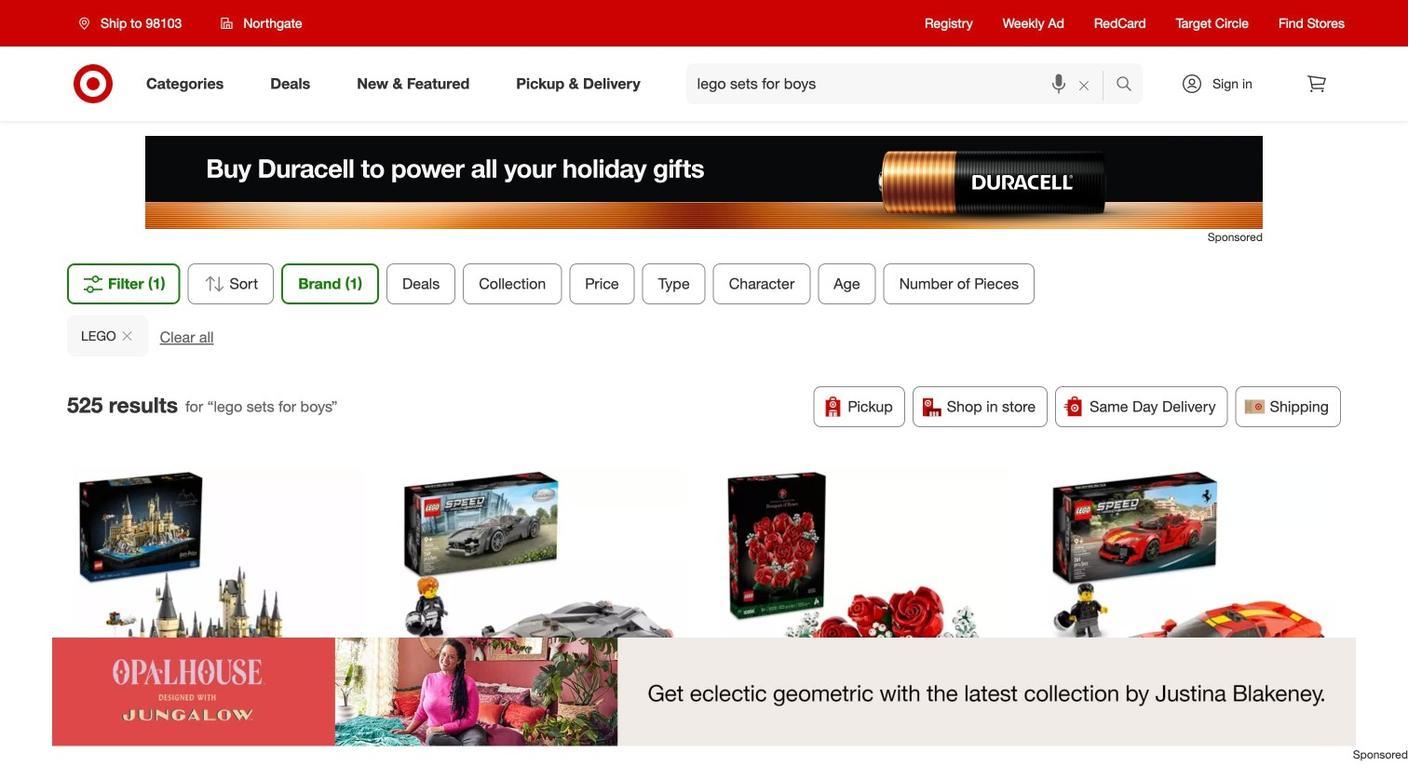 Task type: describe. For each thing, give the bounding box(es) containing it.
What can we help you find? suggestions appear below search field
[[686, 63, 1121, 104]]

0 vertical spatial advertisement element
[[145, 136, 1263, 229]]



Task type: locate. For each thing, give the bounding box(es) containing it.
lego speed champions ferrari 812 competizione car toy 76914 image
[[1047, 468, 1334, 756], [1047, 468, 1334, 756]]

advertisement element
[[145, 136, 1263, 229], [0, 638, 1408, 747]]

lego icons bouquet of roses build and display set 10328 image
[[722, 468, 1010, 756], [722, 468, 1010, 756]]

lego speed champions pagani utopia model race car set 76915 image
[[398, 468, 686, 756], [398, 468, 686, 756]]

lego harry potter hogwarts castle and grounds wizarding building set 76419 image
[[74, 468, 362, 756], [74, 468, 362, 756]]

1 vertical spatial advertisement element
[[0, 638, 1408, 747]]



Task type: vqa. For each thing, say whether or not it's contained in the screenshot.
Advertisement element to the bottom
yes



